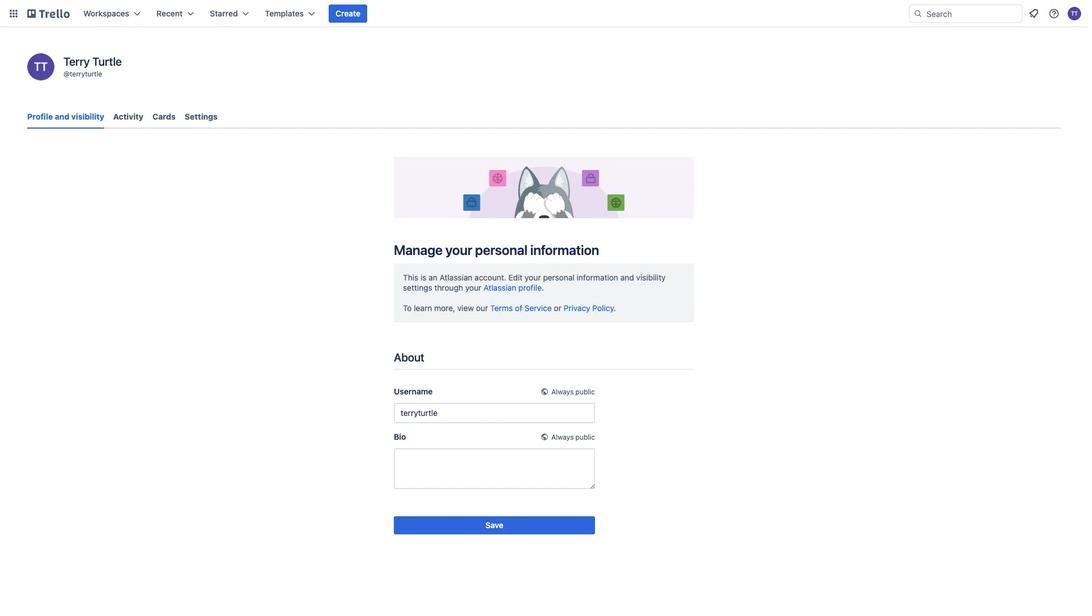 Task type: locate. For each thing, give the bounding box(es) containing it.
information up this is an atlassian account. edit your personal information and visibility settings through your in the top of the page
[[531, 242, 600, 258]]

account.
[[475, 273, 507, 282]]

1 vertical spatial .
[[614, 304, 616, 313]]

starred
[[210, 9, 238, 18]]

service
[[525, 304, 552, 313]]

1 always from the top
[[552, 388, 574, 396]]

or
[[554, 304, 562, 313]]

1 horizontal spatial atlassian
[[484, 283, 517, 293]]

visibility
[[71, 112, 104, 121], [637, 273, 666, 282]]

atlassian down account.
[[484, 283, 517, 293]]

0 horizontal spatial .
[[542, 283, 544, 293]]

more,
[[435, 304, 456, 313]]

0 vertical spatial atlassian
[[440, 273, 473, 282]]

is
[[421, 273, 427, 282]]

templates
[[265, 9, 304, 18]]

1 vertical spatial public
[[576, 433, 595, 441]]

.
[[542, 283, 544, 293], [614, 304, 616, 313]]

primary element
[[0, 0, 1089, 27]]

1 horizontal spatial visibility
[[637, 273, 666, 282]]

and
[[55, 112, 69, 121], [621, 273, 634, 282]]

1 vertical spatial and
[[621, 273, 634, 282]]

2 always public from the top
[[552, 433, 595, 441]]

1 vertical spatial information
[[577, 273, 619, 282]]

1 always public from the top
[[552, 388, 595, 396]]

always public for bio
[[552, 433, 595, 441]]

visibility inside this is an atlassian account. edit your personal information and visibility settings through your
[[637, 273, 666, 282]]

search image
[[914, 9, 923, 18]]

1 horizontal spatial and
[[621, 273, 634, 282]]

. right privacy
[[614, 304, 616, 313]]

1 horizontal spatial .
[[614, 304, 616, 313]]

1 vertical spatial always
[[552, 433, 574, 441]]

0 horizontal spatial visibility
[[71, 112, 104, 121]]

0 horizontal spatial and
[[55, 112, 69, 121]]

and inside this is an atlassian account. edit your personal information and visibility settings through your
[[621, 273, 634, 282]]

atlassian up the through
[[440, 273, 473, 282]]

1 vertical spatial personal
[[543, 273, 575, 282]]

@
[[64, 70, 70, 78]]

information inside this is an atlassian account. edit your personal information and visibility settings through your
[[577, 273, 619, 282]]

always for username
[[552, 388, 574, 396]]

your down account.
[[466, 283, 482, 293]]

personal
[[475, 242, 528, 258], [543, 273, 575, 282]]

0 vertical spatial and
[[55, 112, 69, 121]]

1 vertical spatial your
[[525, 273, 541, 282]]

atlassian profile
[[484, 283, 542, 293]]

2 public from the top
[[576, 433, 595, 441]]

personal up account.
[[475, 242, 528, 258]]

. to learn more, view our
[[403, 283, 544, 313]]

through
[[435, 283, 463, 293]]

activity
[[113, 112, 143, 121]]

settings link
[[185, 107, 218, 127]]

atlassian profile link
[[484, 283, 542, 293]]

this is an atlassian account. edit your personal information and visibility settings through your
[[403, 273, 666, 293]]

0 horizontal spatial atlassian
[[440, 273, 473, 282]]

about
[[394, 350, 425, 364]]

your up profile
[[525, 273, 541, 282]]

0 vertical spatial always
[[552, 388, 574, 396]]

always
[[552, 388, 574, 396], [552, 433, 574, 441]]

0 notifications image
[[1028, 7, 1041, 20]]

public for username
[[576, 388, 595, 396]]

always public for username
[[552, 388, 595, 396]]

always public
[[552, 388, 595, 396], [552, 433, 595, 441]]

0 horizontal spatial personal
[[475, 242, 528, 258]]

turtle
[[92, 54, 122, 68]]

2 always from the top
[[552, 433, 574, 441]]

. up service
[[542, 283, 544, 293]]

0 vertical spatial .
[[542, 283, 544, 293]]

0 vertical spatial public
[[576, 388, 595, 396]]

learn
[[414, 304, 432, 313]]

public
[[576, 388, 595, 396], [576, 433, 595, 441]]

information
[[531, 242, 600, 258], [577, 273, 619, 282]]

1 horizontal spatial personal
[[543, 273, 575, 282]]

settings
[[185, 112, 218, 121]]

1 vertical spatial always public
[[552, 433, 595, 441]]

Search field
[[923, 5, 1023, 22]]

atlassian
[[440, 273, 473, 282], [484, 283, 517, 293]]

1 vertical spatial visibility
[[637, 273, 666, 282]]

privacy
[[564, 304, 591, 313]]

your up the through
[[446, 242, 473, 258]]

terms of service or privacy policy .
[[491, 304, 616, 313]]

workspaces
[[83, 9, 129, 18]]

0 vertical spatial always public
[[552, 388, 595, 396]]

cards link
[[153, 107, 176, 127]]

terms
[[491, 304, 513, 313]]

terry turtle (terryturtle) image
[[1068, 7, 1082, 20]]

your
[[446, 242, 473, 258], [525, 273, 541, 282], [466, 283, 482, 293]]

profile
[[27, 112, 53, 121]]

1 public from the top
[[576, 388, 595, 396]]

Username text field
[[394, 403, 595, 424]]

2 vertical spatial your
[[466, 283, 482, 293]]

personal up or
[[543, 273, 575, 282]]

information up policy
[[577, 273, 619, 282]]

manage
[[394, 242, 443, 258]]

terryturtle
[[70, 70, 102, 78]]



Task type: vqa. For each thing, say whether or not it's contained in the screenshot.
bottommost Atlassian
yes



Task type: describe. For each thing, give the bounding box(es) containing it.
. inside . to learn more, view our
[[542, 283, 544, 293]]

view
[[458, 304, 474, 313]]

this
[[403, 273, 419, 282]]

save
[[486, 521, 504, 530]]

our
[[476, 304, 489, 313]]

to
[[403, 304, 412, 313]]

of
[[515, 304, 523, 313]]

profile
[[519, 283, 542, 293]]

save button
[[394, 517, 595, 535]]

username
[[394, 387, 433, 396]]

edit
[[509, 273, 523, 282]]

public for bio
[[576, 433, 595, 441]]

settings
[[403, 283, 433, 293]]

terry turtle @ terryturtle
[[64, 54, 122, 78]]

policy
[[593, 304, 614, 313]]

profile and visibility
[[27, 112, 104, 121]]

Bio text field
[[394, 448, 595, 489]]

recent button
[[150, 5, 201, 23]]

bio
[[394, 432, 406, 442]]

starred button
[[203, 5, 256, 23]]

workspaces button
[[77, 5, 147, 23]]

always for bio
[[552, 433, 574, 441]]

create button
[[329, 5, 368, 23]]

terms of service link
[[491, 304, 552, 313]]

0 vertical spatial information
[[531, 242, 600, 258]]

open information menu image
[[1049, 8, 1061, 19]]

terry
[[64, 54, 90, 68]]

back to home image
[[27, 5, 70, 23]]

activity link
[[113, 107, 143, 127]]

terry turtle (terryturtle) image
[[27, 53, 54, 81]]

atlassian inside this is an atlassian account. edit your personal information and visibility settings through your
[[440, 273, 473, 282]]

recent
[[157, 9, 183, 18]]

cards
[[153, 112, 176, 121]]

1 vertical spatial atlassian
[[484, 283, 517, 293]]

0 vertical spatial personal
[[475, 242, 528, 258]]

an
[[429, 273, 438, 282]]

profile and visibility link
[[27, 107, 104, 129]]

privacy policy link
[[564, 304, 614, 313]]

0 vertical spatial your
[[446, 242, 473, 258]]

create
[[336, 9, 361, 18]]

templates button
[[258, 5, 322, 23]]

manage your personal information
[[394, 242, 600, 258]]

personal inside this is an atlassian account. edit your personal information and visibility settings through your
[[543, 273, 575, 282]]

0 vertical spatial visibility
[[71, 112, 104, 121]]



